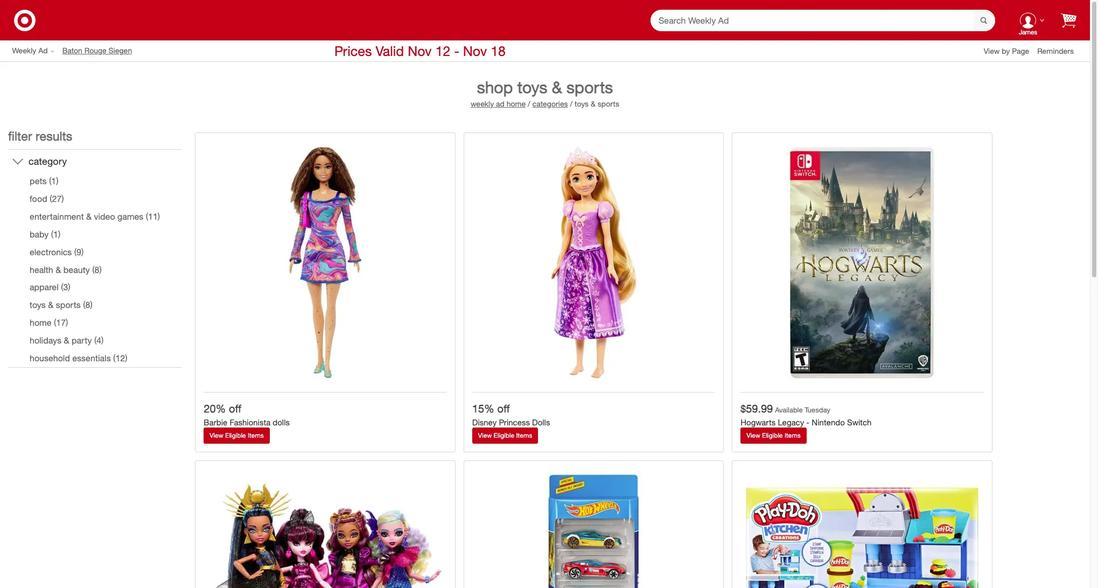 Task type: vqa. For each thing, say whether or not it's contained in the screenshot.
◎ for 15%
no



Task type: describe. For each thing, give the bounding box(es) containing it.
off for 15% off
[[498, 402, 510, 415]]

baton rouge siegen link
[[62, 46, 140, 56]]

reminders link
[[1038, 46, 1083, 56]]

hogwarts legacy - nintendo switch link
[[741, 418, 984, 428]]

beauty
[[63, 264, 90, 275]]

20% off barbie fashionista dolls view eligible items
[[204, 402, 290, 440]]

view inside 20% off barbie fashionista dolls view eligible items
[[210, 432, 223, 440]]

weekly ad
[[12, 46, 48, 55]]

- inside $59.99 available tuesday hogwarts legacy - nintendo switch view eligible items
[[807, 418, 810, 428]]

& for toys & sports (8)
[[48, 300, 54, 311]]

entertainment & video games (11)
[[30, 211, 160, 222]]

pets (1)
[[30, 176, 58, 187]]

category
[[29, 155, 67, 167]]

baby
[[30, 229, 49, 240]]

18
[[491, 42, 506, 59]]

& for entertainment & video games (11)
[[86, 211, 92, 222]]

barbie fashionista dolls image
[[204, 141, 447, 384]]

view by page
[[984, 46, 1030, 55]]

home (17)
[[30, 317, 68, 328]]

barbie
[[204, 418, 228, 428]]

baby (1)
[[30, 229, 60, 240]]

weekly ad link
[[12, 46, 62, 56]]

reminders
[[1038, 46, 1074, 55]]

items for 15% off
[[516, 432, 533, 440]]

monster high monster ball dolls image
[[204, 469, 447, 588]]

page
[[1013, 46, 1030, 55]]

hogwarts
[[741, 418, 776, 428]]

(1) for baby (1)
[[51, 229, 60, 240]]

1 nov from the left
[[408, 42, 432, 59]]

$59.99
[[741, 402, 773, 415]]

health
[[30, 264, 53, 275]]

available
[[775, 406, 803, 414]]

& right categories link
[[591, 99, 596, 108]]

view inside $59.99 available tuesday hogwarts legacy - nintendo switch view eligible items
[[747, 432, 761, 440]]

weekly
[[12, 46, 36, 55]]

valid
[[376, 42, 404, 59]]

$59.99 available tuesday hogwarts legacy - nintendo switch view eligible items
[[741, 402, 872, 440]]

12
[[436, 42, 451, 59]]

food
[[30, 194, 47, 204]]

holidays
[[30, 335, 61, 346]]

disney princess dolls image
[[472, 141, 716, 384]]

Search Weekly Ad search field
[[651, 9, 996, 32]]

princess
[[499, 418, 530, 428]]

2 horizontal spatial toys
[[575, 99, 589, 108]]

select compounds image
[[741, 469, 984, 588]]

1 / from the left
[[528, 99, 531, 108]]

electronics
[[30, 247, 72, 257]]

nintendo
[[812, 418, 845, 428]]

1 vertical spatial home
[[30, 317, 51, 328]]

& for health & beauty (8)
[[56, 264, 61, 275]]

go to target.com image
[[14, 9, 36, 31]]

view left by in the top right of the page
[[984, 46, 1000, 55]]

filter
[[8, 128, 32, 143]]

weekly ad home link
[[471, 99, 526, 108]]

eligible inside $59.99 available tuesday hogwarts legacy - nintendo switch view eligible items
[[762, 432, 783, 440]]

siegen
[[109, 46, 132, 55]]

disney
[[472, 418, 497, 428]]

categories
[[533, 99, 568, 108]]

household
[[30, 353, 70, 364]]

dolls
[[273, 418, 290, 428]]

1 vertical spatial sports
[[598, 99, 620, 108]]

2 vertical spatial sports
[[56, 300, 81, 311]]

eligible for 15% off
[[494, 432, 515, 440]]

barbie fashionista dolls link
[[204, 418, 447, 428]]

electronics (9)
[[30, 247, 84, 257]]

fashionista
[[230, 418, 271, 428]]

(17)
[[54, 317, 68, 328]]



Task type: locate. For each thing, give the bounding box(es) containing it.
eligible down hogwarts
[[762, 432, 783, 440]]

0 horizontal spatial /
[[528, 99, 531, 108]]

legacy
[[778, 418, 805, 428]]

health & beauty (8)
[[30, 264, 102, 275]]

0 horizontal spatial toys
[[30, 300, 46, 311]]

(11)
[[146, 211, 160, 222]]

&
[[552, 77, 562, 97], [591, 99, 596, 108], [86, 211, 92, 222], [56, 264, 61, 275], [48, 300, 54, 311], [64, 335, 69, 346]]

items
[[248, 432, 264, 440], [516, 432, 533, 440], [785, 432, 801, 440]]

items down 'legacy'
[[785, 432, 801, 440]]

0 horizontal spatial -
[[454, 42, 460, 59]]

/ left categories
[[528, 99, 531, 108]]

view by page link
[[984, 46, 1038, 55]]

(4)
[[94, 335, 104, 346]]

items down princess
[[516, 432, 533, 440]]

form
[[651, 9, 996, 32]]

off inside 15% off disney princess dolls view eligible items
[[498, 402, 510, 415]]

2 items from the left
[[516, 432, 533, 440]]

food (27)
[[30, 194, 64, 204]]

& down apparel (3)
[[48, 300, 54, 311]]

eligible
[[225, 432, 246, 440], [494, 432, 515, 440], [762, 432, 783, 440]]

1 vertical spatial -
[[807, 418, 810, 428]]

james
[[1019, 28, 1038, 36]]

by
[[1002, 46, 1010, 55]]

0 horizontal spatial eligible
[[225, 432, 246, 440]]

weekly
[[471, 99, 494, 108]]

apparel (3)
[[30, 282, 70, 293]]

0 vertical spatial -
[[454, 42, 460, 59]]

party
[[72, 335, 92, 346]]

2 / from the left
[[570, 99, 573, 108]]

off up princess
[[498, 402, 510, 415]]

toys right categories link
[[575, 99, 589, 108]]

1 eligible from the left
[[225, 432, 246, 440]]

15%
[[472, 402, 495, 415]]

dolls
[[532, 418, 550, 428]]

eligible down princess
[[494, 432, 515, 440]]

prices
[[335, 42, 372, 59]]

20%
[[204, 402, 226, 415]]

& for holidays & party (4)
[[64, 335, 69, 346]]

(8) right beauty
[[92, 264, 102, 275]]

home
[[507, 99, 526, 108], [30, 317, 51, 328]]

0 vertical spatial toys
[[518, 77, 548, 97]]

1 off from the left
[[229, 402, 241, 415]]

/ right categories link
[[570, 99, 573, 108]]

nov left 12
[[408, 42, 432, 59]]

& left video
[[86, 211, 92, 222]]

1 horizontal spatial /
[[570, 99, 573, 108]]

0 horizontal spatial home
[[30, 317, 51, 328]]

home right ad
[[507, 99, 526, 108]]

toys up categories link
[[518, 77, 548, 97]]

categories link
[[533, 99, 568, 108]]

tuesday
[[805, 406, 831, 414]]

view inside 15% off disney princess dolls view eligible items
[[478, 432, 492, 440]]

(1) right the baby
[[51, 229, 60, 240]]

& right health on the left top
[[56, 264, 61, 275]]

prices valid nov 12 - nov 18
[[335, 42, 506, 59]]

(27)
[[50, 194, 64, 204]]

- down tuesday
[[807, 418, 810, 428]]

2 nov from the left
[[463, 42, 487, 59]]

2 eligible from the left
[[494, 432, 515, 440]]

& up categories link
[[552, 77, 562, 97]]

shop
[[477, 77, 513, 97]]

0 vertical spatial sports
[[567, 77, 613, 97]]

items inside 20% off barbie fashionista dolls view eligible items
[[248, 432, 264, 440]]

disney princess dolls link
[[472, 418, 716, 428]]

0 vertical spatial (1)
[[49, 176, 58, 187]]

eligible inside 15% off disney princess dolls view eligible items
[[494, 432, 515, 440]]

hogwarts legacy - nintendo switch image
[[741, 141, 984, 384]]

items down fashionista
[[248, 432, 264, 440]]

view down hogwarts
[[747, 432, 761, 440]]

baton
[[62, 46, 82, 55]]

(8) for toys & sports (8)
[[83, 300, 93, 311]]

results
[[36, 128, 72, 143]]

1 vertical spatial toys
[[575, 99, 589, 108]]

/
[[528, 99, 531, 108], [570, 99, 573, 108]]

1 horizontal spatial home
[[507, 99, 526, 108]]

(1)
[[49, 176, 58, 187], [51, 229, 60, 240]]

(8)
[[92, 264, 102, 275], [83, 300, 93, 311]]

1 horizontal spatial nov
[[463, 42, 487, 59]]

0 vertical spatial (8)
[[92, 264, 102, 275]]

eligible down fashionista
[[225, 432, 246, 440]]

3 items from the left
[[785, 432, 801, 440]]

0 horizontal spatial off
[[229, 402, 241, 415]]

rouge
[[84, 46, 107, 55]]

1 horizontal spatial items
[[516, 432, 533, 440]]

15% off disney princess dolls view eligible items
[[472, 402, 550, 440]]

(1) for pets (1)
[[49, 176, 58, 187]]

1 horizontal spatial off
[[498, 402, 510, 415]]

sports
[[567, 77, 613, 97], [598, 99, 620, 108], [56, 300, 81, 311]]

view down the "barbie"
[[210, 432, 223, 440]]

2 vertical spatial toys
[[30, 300, 46, 311]]

0 horizontal spatial nov
[[408, 42, 432, 59]]

james link
[[1012, 3, 1045, 37]]

household essentials (12)
[[30, 353, 127, 364]]

apparel
[[30, 282, 59, 293]]

nov
[[408, 42, 432, 59], [463, 42, 487, 59]]

category button
[[8, 150, 182, 173]]

(12)
[[113, 353, 127, 364]]

(9)
[[74, 247, 84, 257]]

ad
[[38, 46, 48, 55]]

essentials
[[72, 353, 111, 364]]

1 items from the left
[[248, 432, 264, 440]]

0 vertical spatial home
[[507, 99, 526, 108]]

- right 12
[[454, 42, 460, 59]]

shop toys & sports weekly ad home / categories / toys & sports
[[471, 77, 620, 108]]

eligible for 20% off
[[225, 432, 246, 440]]

chevron right image
[[12, 156, 23, 167]]

items inside $59.99 available tuesday hogwarts legacy - nintendo switch view eligible items
[[785, 432, 801, 440]]

games
[[117, 211, 143, 222]]

home up holidays
[[30, 317, 51, 328]]

0 horizontal spatial items
[[248, 432, 264, 440]]

2 off from the left
[[498, 402, 510, 415]]

video
[[94, 211, 115, 222]]

off inside 20% off barbie fashionista dolls view eligible items
[[229, 402, 241, 415]]

2 horizontal spatial items
[[785, 432, 801, 440]]

1 horizontal spatial -
[[807, 418, 810, 428]]

off for 20% off
[[229, 402, 241, 415]]

1 horizontal spatial toys
[[518, 77, 548, 97]]

home inside shop toys & sports weekly ad home / categories / toys & sports
[[507, 99, 526, 108]]

eligible inside 20% off barbie fashionista dolls view eligible items
[[225, 432, 246, 440]]

view down disney
[[478, 432, 492, 440]]

entertainment
[[30, 211, 84, 222]]

select car toys image
[[472, 469, 716, 588]]

off right the 20%
[[229, 402, 241, 415]]

pets
[[30, 176, 47, 187]]

(8) up party
[[83, 300, 93, 311]]

items for 20% off
[[248, 432, 264, 440]]

(8) for health & beauty (8)
[[92, 264, 102, 275]]

(3)
[[61, 282, 70, 293]]

view your cart on target.com image
[[1062, 13, 1077, 28]]

2 horizontal spatial eligible
[[762, 432, 783, 440]]

holidays & party (4)
[[30, 335, 104, 346]]

filter results
[[8, 128, 72, 143]]

baton rouge siegen
[[62, 46, 132, 55]]

nov left 18
[[463, 42, 487, 59]]

off
[[229, 402, 241, 415], [498, 402, 510, 415]]

toys
[[518, 77, 548, 97], [575, 99, 589, 108], [30, 300, 46, 311]]

1 horizontal spatial eligible
[[494, 432, 515, 440]]

toys down apparel
[[30, 300, 46, 311]]

& left party
[[64, 335, 69, 346]]

1 vertical spatial (1)
[[51, 229, 60, 240]]

-
[[454, 42, 460, 59], [807, 418, 810, 428]]

items inside 15% off disney princess dolls view eligible items
[[516, 432, 533, 440]]

switch
[[848, 418, 872, 428]]

view
[[984, 46, 1000, 55], [210, 432, 223, 440], [478, 432, 492, 440], [747, 432, 761, 440]]

ad
[[496, 99, 505, 108]]

toys & sports (8)
[[30, 300, 93, 311]]

1 vertical spatial (8)
[[83, 300, 93, 311]]

3 eligible from the left
[[762, 432, 783, 440]]

(1) right pets
[[49, 176, 58, 187]]



